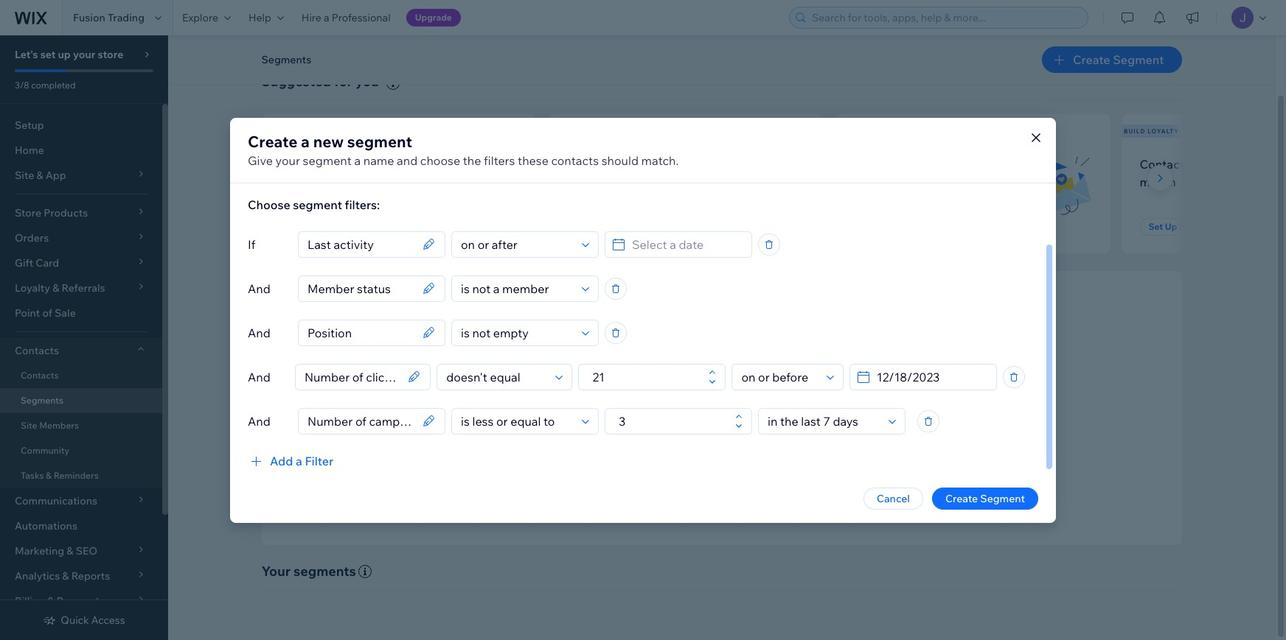 Task type: vqa. For each thing, say whether or not it's contained in the screenshot.
Activate
no



Task type: locate. For each thing, give the bounding box(es) containing it.
0 vertical spatial and
[[397, 153, 418, 168]]

0 vertical spatial the
[[463, 153, 481, 168]]

1 vertical spatial new
[[279, 157, 304, 172]]

segments for 'segments' link
[[21, 395, 63, 406]]

a right hire
[[324, 11, 329, 24]]

0 vertical spatial of
[[42, 307, 52, 320]]

a
[[324, 11, 329, 24], [301, 132, 310, 151], [354, 153, 361, 168], [1219, 157, 1226, 172], [643, 175, 650, 189], [296, 454, 302, 469]]

email inside the active email subscribers who clicked on your campaign
[[891, 157, 921, 172]]

3 up from the left
[[1165, 221, 1177, 232]]

your down 'name'
[[358, 175, 383, 189]]

0 horizontal spatial set up segment
[[288, 221, 357, 232]]

1 horizontal spatial create segment
[[1073, 52, 1164, 67]]

1 horizontal spatial contacts
[[551, 153, 599, 168]]

segment up 'name'
[[347, 132, 412, 151]]

members
[[39, 420, 79, 431]]

contacts for contacts link
[[21, 370, 59, 381]]

0 horizontal spatial to
[[344, 175, 355, 189]]

3 and from the top
[[248, 370, 270, 385]]

a right add
[[296, 454, 302, 469]]

subscribers up campaign
[[923, 157, 988, 172]]

clicked
[[853, 175, 892, 189]]

add a filter
[[270, 454, 334, 469]]

2 set up segment from the left
[[575, 221, 644, 232]]

segment
[[1113, 52, 1164, 67], [319, 221, 357, 232], [605, 221, 644, 232], [1179, 221, 1218, 232], [980, 492, 1025, 506]]

2 set from the left
[[575, 221, 589, 232]]

should
[[601, 153, 639, 168]]

contacts button
[[0, 338, 162, 364]]

2 vertical spatial select an option field
[[763, 409, 884, 434]]

1 vertical spatial create segment
[[945, 492, 1025, 506]]

0 vertical spatial new
[[263, 127, 280, 135]]

contacts down "contacts" dropdown button
[[21, 370, 59, 381]]

set up segment for made
[[575, 221, 644, 232]]

Enter a number text field
[[588, 365, 705, 390], [614, 409, 731, 434]]

contacts down point of sale
[[15, 344, 59, 358]]

contacts down new
[[307, 157, 355, 172]]

groups
[[649, 417, 683, 431]]

1 horizontal spatial up
[[591, 221, 603, 232]]

1 up from the left
[[304, 221, 317, 232]]

build
[[1124, 127, 1146, 135]]

0 vertical spatial segments
[[261, 53, 311, 66]]

automations
[[15, 520, 77, 533]]

your
[[261, 563, 291, 580]]

1 horizontal spatial the
[[665, 395, 686, 412]]

set for potential customers who haven't made a purchase yet
[[575, 221, 589, 232]]

2 set up segment button from the left
[[566, 218, 653, 236]]

up down haven't
[[591, 221, 603, 232]]

fusion
[[73, 11, 105, 24]]

0 horizontal spatial the
[[463, 153, 481, 168]]

reminders
[[54, 470, 99, 482]]

with
[[1193, 157, 1217, 172]]

yet
[[706, 175, 724, 189]]

2 horizontal spatial contacts
[[698, 417, 739, 431]]

1 vertical spatial create segment button
[[932, 488, 1038, 510]]

0 vertical spatial email
[[891, 157, 921, 172]]

1 horizontal spatial create segment button
[[1042, 46, 1182, 73]]

1 horizontal spatial segments
[[261, 53, 311, 66]]

2 horizontal spatial set
[[1149, 221, 1163, 232]]

set up segment down contacts with a birthday th
[[1149, 221, 1218, 232]]

sale
[[55, 307, 76, 320]]

the inside reach the right target audience create specific groups of contacts that update automatically send personalized email campaigns to drive sales and build trust
[[665, 395, 686, 412]]

1 set from the left
[[288, 221, 302, 232]]

3 set up segment from the left
[[1149, 221, 1218, 232]]

2 vertical spatial contacts
[[21, 370, 59, 381]]

contacts up campaigns
[[698, 417, 739, 431]]

2 vertical spatial segment
[[293, 197, 342, 212]]

&
[[46, 470, 52, 482]]

to inside new contacts who recently subscribed to your mailing list
[[344, 175, 355, 189]]

potential
[[566, 157, 615, 172]]

None field
[[303, 232, 418, 257], [303, 276, 418, 301], [303, 320, 418, 345], [300, 365, 403, 390], [303, 409, 418, 434], [303, 232, 418, 257], [303, 276, 418, 301], [303, 320, 418, 345], [300, 365, 403, 390], [303, 409, 418, 434]]

1 vertical spatial enter a number text field
[[614, 409, 731, 434]]

your right give
[[276, 153, 300, 168]]

Select an option field
[[456, 276, 577, 301], [737, 365, 822, 390], [763, 409, 884, 434]]

email inside reach the right target audience create specific groups of contacts that update automatically send personalized email campaigns to drive sales and build trust
[[666, 437, 692, 450]]

set for new contacts who recently subscribed to your mailing list
[[288, 221, 302, 232]]

0 vertical spatial select an option field
[[456, 276, 577, 301]]

0 horizontal spatial email
[[666, 437, 692, 450]]

store
[[98, 48, 123, 61]]

segments up suggested
[[261, 53, 311, 66]]

contacts down loyalty on the right top of the page
[[1140, 157, 1190, 172]]

0 vertical spatial to
[[344, 175, 355, 189]]

0 horizontal spatial and
[[397, 153, 418, 168]]

who left recently at the top left
[[358, 157, 381, 172]]

up down choose segment filters:
[[304, 221, 317, 232]]

select an option field for the topmost enter a number text field
[[737, 365, 822, 390]]

new
[[313, 132, 344, 151]]

suggested
[[261, 73, 331, 90]]

list containing new contacts who recently subscribed to your mailing list
[[258, 114, 1286, 254]]

0 vertical spatial contacts
[[1140, 157, 1190, 172]]

1 horizontal spatial who
[[679, 157, 703, 172]]

your right on
[[912, 175, 937, 189]]

email down groups
[[666, 437, 692, 450]]

who up campaign
[[991, 157, 1015, 172]]

0 horizontal spatial set up segment button
[[279, 218, 366, 236]]

2 horizontal spatial set up segment button
[[1140, 218, 1227, 236]]

2 horizontal spatial up
[[1165, 221, 1177, 232]]

enter a number text field up reach
[[588, 365, 705, 390]]

1 vertical spatial subscribers
[[923, 157, 988, 172]]

segments button
[[254, 49, 319, 71]]

set up segment down choose segment filters:
[[288, 221, 357, 232]]

4 and from the top
[[248, 414, 270, 429]]

email
[[891, 157, 921, 172], [666, 437, 692, 450]]

1 vertical spatial to
[[750, 437, 760, 450]]

1 horizontal spatial to
[[750, 437, 760, 450]]

name
[[363, 153, 394, 168]]

1 set up segment from the left
[[288, 221, 357, 232]]

set up segment button for subscribed
[[279, 218, 366, 236]]

0 horizontal spatial segments
[[21, 395, 63, 406]]

active
[[853, 157, 888, 172]]

3 who from the left
[[991, 157, 1015, 172]]

set up segment
[[288, 221, 357, 232], [575, 221, 644, 232], [1149, 221, 1218, 232]]

segment
[[347, 132, 412, 151], [303, 153, 352, 168], [293, 197, 342, 212]]

0 horizontal spatial who
[[358, 157, 381, 172]]

segments inside button
[[261, 53, 311, 66]]

and
[[248, 281, 270, 296], [248, 326, 270, 340], [248, 370, 270, 385], [248, 414, 270, 429]]

to
[[344, 175, 355, 189], [750, 437, 760, 450]]

2 up from the left
[[591, 221, 603, 232]]

up down contacts with a birthday th
[[1165, 221, 1177, 232]]

personalized
[[603, 437, 664, 450]]

community
[[21, 445, 69, 456]]

contacts up haven't
[[551, 153, 599, 168]]

the
[[463, 153, 481, 168], [665, 395, 686, 412]]

0 horizontal spatial set
[[288, 221, 302, 232]]

0 horizontal spatial create segment button
[[932, 488, 1038, 510]]

haven't
[[566, 175, 606, 189]]

1 vertical spatial select an option field
[[737, 365, 822, 390]]

site
[[21, 420, 37, 431]]

automations link
[[0, 514, 162, 539]]

1 who from the left
[[358, 157, 381, 172]]

up
[[58, 48, 71, 61]]

new up give
[[263, 127, 280, 135]]

of inside the sidebar element
[[42, 307, 52, 320]]

set up segment button down made
[[566, 218, 653, 236]]

Search for tools, apps, help & more... field
[[807, 7, 1083, 28]]

upgrade button
[[406, 9, 461, 27]]

suggested for you
[[261, 73, 379, 90]]

1 horizontal spatial set up segment button
[[566, 218, 653, 236]]

set up segment for subscribed
[[288, 221, 357, 232]]

Choose a condition field
[[456, 232, 577, 257], [456, 320, 577, 345], [442, 365, 551, 390], [456, 409, 577, 434]]

1 horizontal spatial set up segment
[[575, 221, 644, 232]]

set up segment button down contacts with a birthday th
[[1140, 218, 1227, 236]]

segments
[[261, 53, 311, 66], [21, 395, 63, 406]]

0 vertical spatial create segment
[[1073, 52, 1164, 67]]

contacts with a birthday th
[[1140, 157, 1286, 189]]

a left new
[[301, 132, 310, 151]]

who inside the active email subscribers who clicked on your campaign
[[991, 157, 1015, 172]]

segment down subscribed
[[293, 197, 342, 212]]

of down right
[[686, 417, 695, 431]]

0 vertical spatial enter a number text field
[[588, 365, 705, 390]]

1 horizontal spatial and
[[815, 437, 833, 450]]

email up on
[[891, 157, 921, 172]]

0 horizontal spatial contacts
[[307, 157, 355, 172]]

who
[[358, 157, 381, 172], [679, 157, 703, 172], [991, 157, 1015, 172]]

1 vertical spatial segment
[[303, 153, 352, 168]]

your right up
[[73, 48, 95, 61]]

0 horizontal spatial of
[[42, 307, 52, 320]]

new
[[263, 127, 280, 135], [279, 157, 304, 172]]

1 vertical spatial contacts
[[15, 344, 59, 358]]

create
[[1073, 52, 1110, 67], [248, 132, 297, 151], [575, 417, 607, 431], [945, 492, 978, 506]]

explore
[[182, 11, 218, 24]]

1 vertical spatial of
[[686, 417, 695, 431]]

who inside potential customers who haven't made a purchase yet
[[679, 157, 703, 172]]

made
[[609, 175, 640, 189]]

subscribers down suggested
[[282, 127, 332, 135]]

contacts inside new contacts who recently subscribed to your mailing list
[[307, 157, 355, 172]]

1 set up segment button from the left
[[279, 218, 366, 236]]

a right "with"
[[1219, 157, 1226, 172]]

0 horizontal spatial subscribers
[[282, 127, 332, 135]]

subscribers inside the active email subscribers who clicked on your campaign
[[923, 157, 988, 172]]

a inside contacts with a birthday th
[[1219, 157, 1226, 172]]

1 horizontal spatial set
[[575, 221, 589, 232]]

to up filters:
[[344, 175, 355, 189]]

1 horizontal spatial subscribers
[[923, 157, 988, 172]]

segments inside the sidebar element
[[21, 395, 63, 406]]

set up segment down made
[[575, 221, 644, 232]]

set
[[40, 48, 56, 61]]

2 who from the left
[[679, 157, 703, 172]]

set up segment button down choose segment filters:
[[279, 218, 366, 236]]

enter a number text field up personalized
[[614, 409, 731, 434]]

point of sale link
[[0, 301, 162, 326]]

contacts inside dropdown button
[[15, 344, 59, 358]]

list
[[429, 175, 446, 189]]

1 vertical spatial and
[[815, 437, 833, 450]]

a down customers on the top of page
[[643, 175, 650, 189]]

the inside 'create a new segment give your segment a name and choose the filters these contacts should match.'
[[463, 153, 481, 168]]

site members link
[[0, 414, 162, 439]]

new contacts who recently subscribed to your mailing list
[[279, 157, 446, 189]]

segments up 'site members'
[[21, 395, 63, 406]]

segment down new
[[303, 153, 352, 168]]

set up segment button for made
[[566, 218, 653, 236]]

1 horizontal spatial email
[[891, 157, 921, 172]]

your
[[73, 48, 95, 61], [276, 153, 300, 168], [358, 175, 383, 189], [912, 175, 937, 189]]

list
[[258, 114, 1286, 254]]

1 horizontal spatial of
[[686, 417, 695, 431]]

and down automatically
[[815, 437, 833, 450]]

segments link
[[0, 389, 162, 414]]

1 and from the top
[[248, 281, 270, 296]]

of
[[42, 307, 52, 320], [686, 417, 695, 431]]

filter
[[305, 454, 334, 469]]

new for new subscribers
[[263, 127, 280, 135]]

who up purchase
[[679, 157, 703, 172]]

and up the mailing
[[397, 153, 418, 168]]

new up subscribed
[[279, 157, 304, 172]]

1 vertical spatial the
[[665, 395, 686, 412]]

of left sale at the left of the page
[[42, 307, 52, 320]]

let's set up your store
[[15, 48, 123, 61]]

to left drive
[[750, 437, 760, 450]]

on
[[895, 175, 909, 189]]

new inside new contacts who recently subscribed to your mailing list
[[279, 157, 304, 172]]

0 vertical spatial create segment button
[[1042, 46, 1182, 73]]

Select a date field
[[628, 232, 747, 257]]

the up groups
[[665, 395, 686, 412]]

you
[[355, 73, 379, 90]]

1 vertical spatial email
[[666, 437, 692, 450]]

subscribers
[[282, 127, 332, 135], [923, 157, 988, 172]]

2 horizontal spatial set up segment
[[1149, 221, 1218, 232]]

who inside new contacts who recently subscribed to your mailing list
[[358, 157, 381, 172]]

contacts
[[551, 153, 599, 168], [307, 157, 355, 172], [698, 417, 739, 431]]

quick access button
[[43, 614, 125, 628]]

to inside reach the right target audience create specific groups of contacts that update automatically send personalized email campaigns to drive sales and build trust
[[750, 437, 760, 450]]

set
[[288, 221, 302, 232], [575, 221, 589, 232], [1149, 221, 1163, 232]]

who for your
[[358, 157, 381, 172]]

0 vertical spatial segment
[[347, 132, 412, 151]]

1 vertical spatial segments
[[21, 395, 63, 406]]

0 horizontal spatial up
[[304, 221, 317, 232]]

create inside reach the right target audience create specific groups of contacts that update automatically send personalized email campaigns to drive sales and build trust
[[575, 417, 607, 431]]

the left the filters
[[463, 153, 481, 168]]

2 horizontal spatial who
[[991, 157, 1015, 172]]



Task type: describe. For each thing, give the bounding box(es) containing it.
campaign
[[939, 175, 994, 189]]

home link
[[0, 138, 162, 163]]

tasks & reminders
[[21, 470, 99, 482]]

contacts for "contacts" dropdown button
[[15, 344, 59, 358]]

filters:
[[345, 197, 380, 212]]

subscribed
[[279, 175, 341, 189]]

right
[[689, 395, 718, 412]]

customers
[[618, 157, 677, 172]]

drive
[[762, 437, 786, 450]]

add
[[270, 454, 293, 469]]

choose
[[420, 153, 460, 168]]

sidebar element
[[0, 35, 168, 641]]

quick access
[[61, 614, 125, 628]]

add a filter button
[[248, 452, 334, 470]]

a inside potential customers who haven't made a purchase yet
[[643, 175, 650, 189]]

up for subscribed
[[304, 221, 317, 232]]

create inside 'create a new segment give your segment a name and choose the filters these contacts should match.'
[[248, 132, 297, 151]]

cancel
[[877, 492, 910, 506]]

your inside 'create a new segment give your segment a name and choose the filters these contacts should match.'
[[276, 153, 300, 168]]

cancel button
[[863, 488, 923, 510]]

mailing
[[386, 175, 426, 189]]

let's
[[15, 48, 38, 61]]

point of sale
[[15, 307, 76, 320]]

your inside new contacts who recently subscribed to your mailing list
[[358, 175, 383, 189]]

automatically
[[800, 417, 865, 431]]

12/18/2023 field
[[872, 365, 992, 390]]

and inside 'create a new segment give your segment a name and choose the filters these contacts should match.'
[[397, 153, 418, 168]]

your inside the sidebar element
[[73, 48, 95, 61]]

segments
[[294, 563, 356, 580]]

of inside reach the right target audience create specific groups of contacts that update automatically send personalized email campaigns to drive sales and build trust
[[686, 417, 695, 431]]

choose segment filters:
[[248, 197, 380, 212]]

help
[[248, 11, 271, 24]]

if
[[248, 237, 255, 252]]

contacts inside 'create a new segment give your segment a name and choose the filters these contacts should match.'
[[551, 153, 599, 168]]

your inside the active email subscribers who clicked on your campaign
[[912, 175, 937, 189]]

birthday
[[1229, 157, 1276, 172]]

3/8 completed
[[15, 80, 76, 91]]

help button
[[240, 0, 293, 35]]

site members
[[21, 420, 79, 431]]

tasks
[[21, 470, 44, 482]]

access
[[91, 614, 125, 628]]

quick
[[61, 614, 89, 628]]

new for new contacts who recently subscribed to your mailing list
[[279, 157, 304, 172]]

segment for set up segment button for subscribed
[[319, 221, 357, 232]]

up for made
[[591, 221, 603, 232]]

select an option field for bottommost enter a number text field
[[763, 409, 884, 434]]

3/8
[[15, 80, 29, 91]]

setup link
[[0, 113, 162, 138]]

give
[[248, 153, 273, 168]]

who for purchase
[[679, 157, 703, 172]]

for
[[334, 73, 352, 90]]

0 horizontal spatial create segment
[[945, 492, 1025, 506]]

campaigns
[[695, 437, 748, 450]]

recently
[[384, 157, 429, 172]]

tasks & reminders link
[[0, 464, 162, 489]]

these
[[518, 153, 549, 168]]

choose
[[248, 197, 290, 212]]

your segments
[[261, 563, 356, 580]]

contacts link
[[0, 364, 162, 389]]

trust
[[862, 437, 885, 450]]

trading
[[108, 11, 145, 24]]

active email subscribers who clicked on your campaign
[[853, 157, 1015, 189]]

new subscribers
[[263, 127, 332, 135]]

segments for segments button on the left
[[261, 53, 311, 66]]

community link
[[0, 439, 162, 464]]

hire
[[301, 11, 321, 24]]

build loyalty
[[1124, 127, 1179, 135]]

create a new segment give your segment a name and choose the filters these contacts should match.
[[248, 132, 679, 168]]

a inside button
[[296, 454, 302, 469]]

target
[[721, 395, 760, 412]]

reach
[[623, 395, 662, 412]]

upgrade
[[415, 12, 452, 23]]

th
[[1278, 157, 1286, 172]]

specific
[[610, 417, 647, 431]]

create segment button for segments
[[1042, 46, 1182, 73]]

3 set from the left
[[1149, 221, 1163, 232]]

hire a professional link
[[293, 0, 399, 35]]

a left 'name'
[[354, 153, 361, 168]]

contacts inside reach the right target audience create specific groups of contacts that update automatically send personalized email campaigns to drive sales and build trust
[[698, 417, 739, 431]]

audience
[[763, 395, 820, 412]]

contacts inside contacts with a birthday th
[[1140, 157, 1190, 172]]

filters
[[484, 153, 515, 168]]

point
[[15, 307, 40, 320]]

purchase
[[652, 175, 704, 189]]

and inside reach the right target audience create specific groups of contacts that update automatically send personalized email campaigns to drive sales and build trust
[[815, 437, 833, 450]]

home
[[15, 144, 44, 157]]

segment for 3rd set up segment button from the left
[[1179, 221, 1218, 232]]

build
[[836, 437, 860, 450]]

loyalty
[[1148, 127, 1179, 135]]

completed
[[31, 80, 76, 91]]

that
[[742, 417, 761, 431]]

2 and from the top
[[248, 326, 270, 340]]

create segment button for cancel
[[932, 488, 1038, 510]]

reach the right target audience create specific groups of contacts that update automatically send personalized email campaigns to drive sales and build trust
[[575, 395, 885, 450]]

0 vertical spatial subscribers
[[282, 127, 332, 135]]

fusion trading
[[73, 11, 145, 24]]

potential customers who haven't made a purchase yet
[[566, 157, 724, 189]]

3 set up segment button from the left
[[1140, 218, 1227, 236]]

segment for set up segment button associated with made
[[605, 221, 644, 232]]

setup
[[15, 119, 44, 132]]



